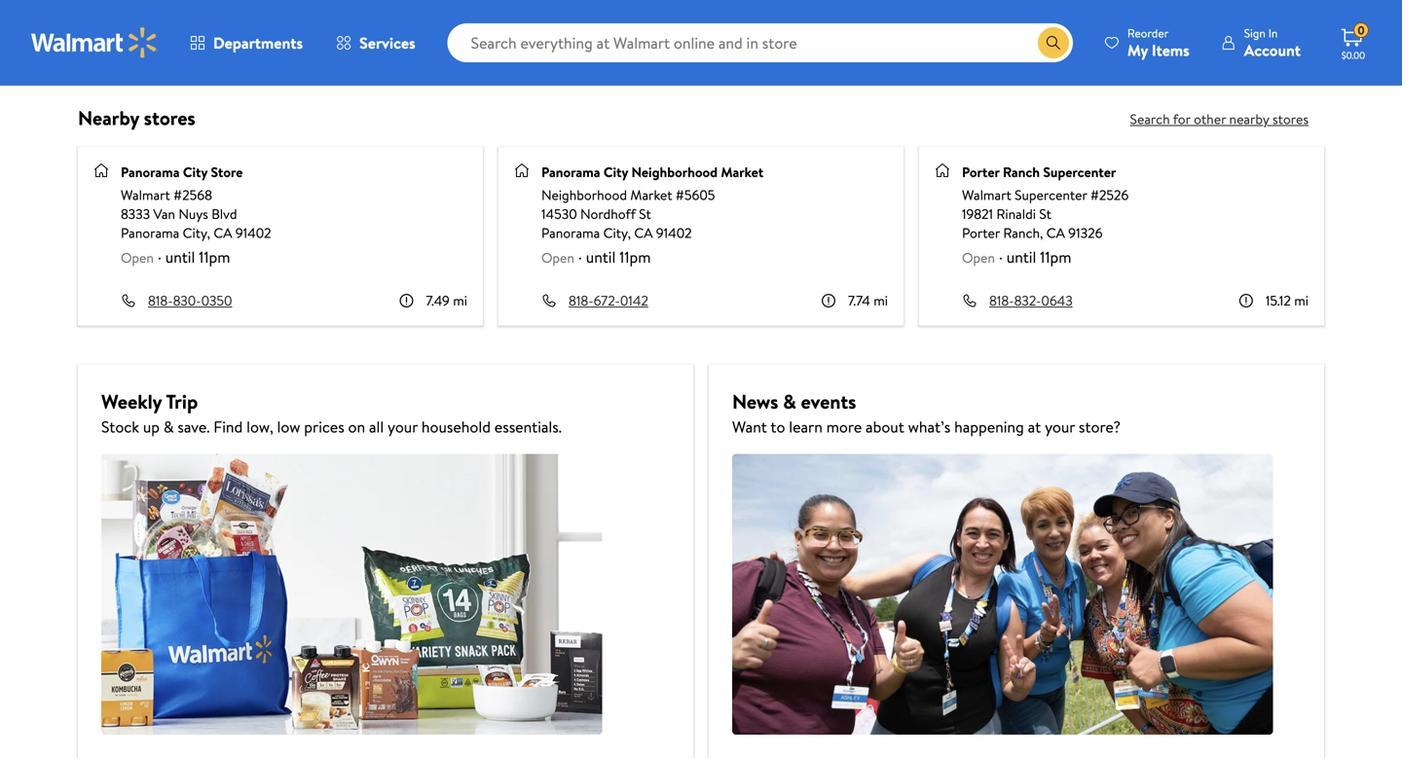 Task type: locate. For each thing, give the bounding box(es) containing it.
1 horizontal spatial stores
[[1272, 110, 1309, 129]]

open down 8333
[[121, 248, 154, 267]]

1 open from the left
[[121, 248, 154, 267]]

nuys
[[178, 204, 208, 223]]

2 # from the left
[[676, 185, 684, 204]]

st right rinaldi
[[1039, 204, 1051, 223]]

2 horizontal spatial mi
[[1294, 291, 1309, 310]]

open down "19821"
[[962, 248, 995, 267]]

0 horizontal spatial ca
[[214, 223, 232, 242]]

· down rinaldi
[[999, 246, 1003, 268]]

0 horizontal spatial ,
[[207, 223, 210, 242]]

until down rinaldi
[[1007, 246, 1036, 268]]

818- for panorama city neighborhood market neighborhood market # 5605 14530 nordhoff st panorama city , ca 91402 open · until 11pm
[[569, 291, 594, 310]]

ca inside panorama city store walmart # 2568 8333 van nuys blvd panorama city , ca 91402 open · until 11pm
[[214, 223, 232, 242]]

0 horizontal spatial your
[[388, 416, 418, 438]]

supercenter up 91326
[[1015, 185, 1087, 204]]

for
[[1173, 110, 1190, 129]]

1 horizontal spatial st
[[1039, 204, 1051, 223]]

· inside panorama city store walmart # 2568 8333 van nuys blvd panorama city , ca 91402 open · until 11pm
[[158, 246, 161, 268]]

0 horizontal spatial until
[[165, 246, 195, 268]]

0 horizontal spatial ·
[[158, 246, 161, 268]]

0 horizontal spatial open
[[121, 248, 154, 267]]

1 11pm from the left
[[199, 246, 230, 268]]

mi right 7.74
[[874, 291, 888, 310]]

3 · from the left
[[999, 246, 1003, 268]]

0 vertical spatial &
[[783, 388, 796, 415]]

happening
[[954, 416, 1024, 438]]

1 horizontal spatial open
[[541, 248, 574, 267]]

2 mi from the left
[[874, 291, 888, 310]]

11pm for panorama city store walmart # 2568 8333 van nuys blvd panorama city , ca 91402 open · until 11pm
[[199, 246, 230, 268]]

2 horizontal spatial ca
[[1046, 223, 1065, 242]]

· inside porter ranch supercenter walmart supercenter # 2526 19821 rinaldi st porter ranch , ca 91326 open · until 11pm
[[999, 246, 1003, 268]]

ranch
[[1003, 163, 1040, 182], [1003, 223, 1040, 242]]

0 horizontal spatial &
[[163, 416, 174, 438]]

2 11pm from the left
[[619, 246, 651, 268]]

until down nordhoff
[[586, 246, 616, 268]]

# inside porter ranch supercenter walmart supercenter # 2526 19821 rinaldi st porter ranch , ca 91326 open · until 11pm
[[1090, 185, 1099, 204]]

#
[[173, 185, 182, 204], [676, 185, 684, 204], [1090, 185, 1099, 204]]

rinaldi
[[996, 204, 1036, 223]]

items
[[1152, 39, 1190, 61]]

0 horizontal spatial stores
[[144, 104, 195, 131]]

save.
[[178, 416, 210, 438]]

&
[[783, 388, 796, 415], [163, 416, 174, 438]]

store?
[[1079, 416, 1121, 438]]

, right rinaldi
[[1040, 223, 1043, 242]]

1 horizontal spatial &
[[783, 388, 796, 415]]

your
[[388, 416, 418, 438], [1045, 416, 1075, 438]]

supercenter
[[1043, 163, 1116, 182], [1015, 185, 1087, 204]]

1 818- from the left
[[148, 291, 173, 310]]

until inside porter ranch supercenter walmart supercenter # 2526 19821 rinaldi st porter ranch , ca 91326 open · until 11pm
[[1007, 246, 1036, 268]]

ranch right "19821"
[[1003, 223, 1040, 242]]

porter up "19821"
[[962, 163, 1000, 182]]

open down 14530
[[541, 248, 574, 267]]

1 porter from the top
[[962, 163, 1000, 182]]

3 mi from the left
[[1294, 291, 1309, 310]]

walmart
[[121, 185, 170, 204], [962, 185, 1011, 204]]

1 horizontal spatial market
[[721, 163, 764, 182]]

2 horizontal spatial open
[[962, 248, 995, 267]]

household
[[421, 416, 491, 438]]

0 vertical spatial porter
[[962, 163, 1000, 182]]

1 your from the left
[[388, 416, 418, 438]]

0350
[[201, 291, 232, 310]]

mi right 15.12
[[1294, 291, 1309, 310]]

account
[[1244, 39, 1301, 61]]

mi for porter ranch supercenter walmart supercenter # 2526 19821 rinaldi st porter ranch , ca 91326 open · until 11pm
[[1294, 291, 1309, 310]]

open for panorama city store walmart # 2568 8333 van nuys blvd panorama city , ca 91402 open · until 11pm
[[121, 248, 154, 267]]

, inside porter ranch supercenter walmart supercenter # 2526 19821 rinaldi st porter ranch , ca 91326 open · until 11pm
[[1040, 223, 1043, 242]]

1 horizontal spatial mi
[[874, 291, 888, 310]]

1 horizontal spatial until
[[586, 246, 616, 268]]

ca right nuys
[[214, 223, 232, 242]]

91402 inside panorama city neighborhood market neighborhood market # 5605 14530 nordhoff st panorama city , ca 91402 open · until 11pm
[[656, 223, 692, 242]]

818-
[[148, 291, 173, 310], [569, 291, 594, 310], [989, 291, 1014, 310]]

1 91402 from the left
[[235, 223, 271, 242]]

1 horizontal spatial 11pm
[[619, 246, 651, 268]]

0 horizontal spatial #
[[173, 185, 182, 204]]

ca inside porter ranch supercenter walmart supercenter # 2526 19821 rinaldi st porter ranch , ca 91326 open · until 11pm
[[1046, 223, 1065, 242]]

departments
[[213, 32, 303, 54]]

search icon image
[[1046, 35, 1061, 51]]

0 horizontal spatial st
[[639, 204, 651, 223]]

open
[[121, 248, 154, 267], [541, 248, 574, 267], [962, 248, 995, 267]]

1 until from the left
[[165, 246, 195, 268]]

# up 91326
[[1090, 185, 1099, 204]]

11pm
[[199, 246, 230, 268], [619, 246, 651, 268], [1040, 246, 1071, 268]]

2 horizontal spatial #
[[1090, 185, 1099, 204]]

what's
[[908, 416, 950, 438]]

# right 8333
[[173, 185, 182, 204]]

ranch up rinaldi
[[1003, 163, 1040, 182]]

until
[[165, 246, 195, 268], [586, 246, 616, 268], [1007, 246, 1036, 268]]

1 st from the left
[[639, 204, 651, 223]]

,
[[207, 223, 210, 242], [628, 223, 631, 242], [1040, 223, 1043, 242]]

11pm up 0142
[[619, 246, 651, 268]]

prices
[[304, 416, 344, 438]]

818- left the 0350
[[148, 291, 173, 310]]

ca
[[214, 223, 232, 242], [634, 223, 653, 242], [1046, 223, 1065, 242]]

neighborhood
[[631, 163, 718, 182], [541, 185, 627, 204]]

to
[[771, 416, 785, 438]]

1 vertical spatial &
[[163, 416, 174, 438]]

on
[[348, 416, 365, 438]]

panorama city neighborhood market neighborhood market # 5605 14530 nordhoff st panorama city , ca 91402 open · until 11pm
[[541, 163, 764, 268]]

0 vertical spatial neighborhood
[[631, 163, 718, 182]]

other
[[1194, 110, 1226, 129]]

# right nordhoff
[[676, 185, 684, 204]]

, for panorama city store walmart # 2568 8333 van nuys blvd panorama city , ca 91402 open · until 11pm
[[207, 223, 210, 242]]

91402
[[235, 223, 271, 242], [656, 223, 692, 242]]

porter
[[962, 163, 1000, 182], [962, 223, 1000, 242]]

1 vertical spatial neighborhood
[[541, 185, 627, 204]]

19821
[[962, 204, 993, 223]]

2 ca from the left
[[634, 223, 653, 242]]

supercenter up 2526
[[1043, 163, 1116, 182]]

818- left 0643
[[989, 291, 1014, 310]]

nearby
[[78, 104, 139, 131]]

0 horizontal spatial market
[[630, 185, 672, 204]]

2 horizontal spatial ,
[[1040, 223, 1043, 242]]

1 horizontal spatial ·
[[578, 246, 582, 268]]

7.49
[[426, 291, 450, 310]]

walmart inside panorama city store walmart # 2568 8333 van nuys blvd panorama city , ca 91402 open · until 11pm
[[121, 185, 170, 204]]

mi for panorama city store walmart # 2568 8333 van nuys blvd panorama city , ca 91402 open · until 11pm
[[453, 291, 467, 310]]

search for other nearby stores
[[1130, 110, 1309, 129]]

, left blvd
[[207, 223, 210, 242]]

91402 right nuys
[[235, 223, 271, 242]]

11pm down 91326
[[1040, 246, 1071, 268]]

ca left 91326
[[1046, 223, 1065, 242]]

91326
[[1068, 223, 1103, 242]]

1 · from the left
[[158, 246, 161, 268]]

2 horizontal spatial until
[[1007, 246, 1036, 268]]

walmart image
[[31, 27, 158, 58]]

open for porter ranch supercenter walmart supercenter # 2526 19821 rinaldi st porter ranch , ca 91326 open · until 11pm
[[962, 248, 995, 267]]

1 vertical spatial porter
[[962, 223, 1000, 242]]

818-672-0142 link
[[569, 291, 648, 310]]

· down nordhoff
[[578, 246, 582, 268]]

3 11pm from the left
[[1040, 246, 1071, 268]]

7.74
[[848, 291, 870, 310]]

3 # from the left
[[1090, 185, 1099, 204]]

until up 830-
[[165, 246, 195, 268]]

your right at
[[1045, 416, 1075, 438]]

0 horizontal spatial 91402
[[235, 223, 271, 242]]

st
[[639, 204, 651, 223], [1039, 204, 1051, 223]]

porter ranch supercenter walmart supercenter # 2526 19821 rinaldi st porter ranch , ca 91326 open · until 11pm
[[962, 163, 1129, 268]]

0 horizontal spatial neighborhood
[[541, 185, 627, 204]]

, for porter ranch supercenter walmart supercenter # 2526 19821 rinaldi st porter ranch , ca 91326 open · until 11pm
[[1040, 223, 1043, 242]]

11pm up the 0350
[[199, 246, 230, 268]]

panorama
[[121, 163, 180, 182], [541, 163, 600, 182], [121, 223, 179, 242], [541, 223, 600, 242]]

open inside porter ranch supercenter walmart supercenter # 2526 19821 rinaldi st porter ranch , ca 91326 open · until 11pm
[[962, 248, 995, 267]]

city left blvd
[[183, 223, 207, 242]]

essentials.
[[494, 416, 562, 438]]

low
[[277, 416, 300, 438]]

2 91402 from the left
[[656, 223, 692, 242]]

1 vertical spatial supercenter
[[1015, 185, 1087, 204]]

3 818- from the left
[[989, 291, 1014, 310]]

1 horizontal spatial ,
[[628, 223, 631, 242]]

2 st from the left
[[1039, 204, 1051, 223]]

2 horizontal spatial 818-
[[989, 291, 1014, 310]]

2 , from the left
[[628, 223, 631, 242]]

0142
[[620, 291, 648, 310]]

· down "van"
[[158, 246, 161, 268]]

1 , from the left
[[207, 223, 210, 242]]

, up 0142
[[628, 223, 631, 242]]

& right up
[[163, 416, 174, 438]]

1 horizontal spatial neighborhood
[[631, 163, 718, 182]]

1 horizontal spatial walmart
[[962, 185, 1011, 204]]

1 horizontal spatial ca
[[634, 223, 653, 242]]

11pm inside porter ranch supercenter walmart supercenter # 2526 19821 rinaldi st porter ranch , ca 91326 open · until 11pm
[[1040, 246, 1071, 268]]

2 your from the left
[[1045, 416, 1075, 438]]

stores
[[144, 104, 195, 131], [1272, 110, 1309, 129]]

& up to
[[783, 388, 796, 415]]

until inside panorama city store walmart # 2568 8333 van nuys blvd panorama city , ca 91402 open · until 11pm
[[165, 246, 195, 268]]

walmart for porter ranch supercenter walmart supercenter # 2526 19821 rinaldi st porter ranch , ca 91326 open · until 11pm
[[962, 185, 1011, 204]]

about
[[866, 416, 904, 438]]

nearby stores
[[78, 104, 195, 131]]

2 walmart from the left
[[962, 185, 1011, 204]]

1 mi from the left
[[453, 291, 467, 310]]

market
[[721, 163, 764, 182], [630, 185, 672, 204]]

·
[[158, 246, 161, 268], [578, 246, 582, 268], [999, 246, 1003, 268]]

st right nordhoff
[[639, 204, 651, 223]]

15.12 mi
[[1266, 291, 1309, 310]]

3 until from the left
[[1007, 246, 1036, 268]]

search
[[1130, 110, 1170, 129]]

2 until from the left
[[586, 246, 616, 268]]

2 · from the left
[[578, 246, 582, 268]]

ca up 0142
[[634, 223, 653, 242]]

11pm for porter ranch supercenter walmart supercenter # 2526 19821 rinaldi st porter ranch , ca 91326 open · until 11pm
[[1040, 246, 1071, 268]]

& inside news & events want to learn more about what's happening at your store?
[[783, 388, 796, 415]]

1 # from the left
[[173, 185, 182, 204]]

1 ca from the left
[[214, 223, 232, 242]]

0 horizontal spatial 11pm
[[199, 246, 230, 268]]

porter up 818-832-0643
[[962, 223, 1000, 242]]

open inside panorama city store walmart # 2568 8333 van nuys blvd panorama city , ca 91402 open · until 11pm
[[121, 248, 154, 267]]

mi for panorama city neighborhood market neighborhood market # 5605 14530 nordhoff st panorama city , ca 91402 open · until 11pm
[[874, 291, 888, 310]]

2 horizontal spatial 11pm
[[1040, 246, 1071, 268]]

1 horizontal spatial your
[[1045, 416, 1075, 438]]

$0.00
[[1341, 49, 1365, 62]]

walmart inside porter ranch supercenter walmart supercenter # 2526 19821 rinaldi st porter ranch , ca 91326 open · until 11pm
[[962, 185, 1011, 204]]

· inside panorama city neighborhood market neighborhood market # 5605 14530 nordhoff st panorama city , ca 91402 open · until 11pm
[[578, 246, 582, 268]]

1 horizontal spatial 818-
[[569, 291, 594, 310]]

mi right 7.49
[[453, 291, 467, 310]]

your right 'all'
[[388, 416, 418, 438]]

0 vertical spatial market
[[721, 163, 764, 182]]

3 ca from the left
[[1046, 223, 1065, 242]]

, inside panorama city store walmart # 2568 8333 van nuys blvd panorama city , ca 91402 open · until 11pm
[[207, 223, 210, 242]]

3 open from the left
[[962, 248, 995, 267]]

learn
[[789, 416, 823, 438]]

2 horizontal spatial ·
[[999, 246, 1003, 268]]

2 open from the left
[[541, 248, 574, 267]]

1 vertical spatial ranch
[[1003, 223, 1040, 242]]

2 818- from the left
[[569, 291, 594, 310]]

services
[[359, 32, 415, 54]]

0 horizontal spatial walmart
[[121, 185, 170, 204]]

11pm inside panorama city store walmart # 2568 8333 van nuys blvd panorama city , ca 91402 open · until 11pm
[[199, 246, 230, 268]]

store pages news and events image
[[732, 454, 1273, 735]]

91402 down 5605
[[656, 223, 692, 242]]

1 walmart from the left
[[121, 185, 170, 204]]

3 , from the left
[[1040, 223, 1043, 242]]

0 horizontal spatial 818-
[[148, 291, 173, 310]]

0 horizontal spatial mi
[[453, 291, 467, 310]]

1 horizontal spatial #
[[676, 185, 684, 204]]

818- left 0142
[[569, 291, 594, 310]]

1 horizontal spatial 91402
[[656, 223, 692, 242]]

services button
[[319, 19, 432, 66]]

mi
[[453, 291, 467, 310], [874, 291, 888, 310], [1294, 291, 1309, 310]]



Task type: vqa. For each thing, say whether or not it's contained in the screenshot.


Task type: describe. For each thing, give the bounding box(es) containing it.
818-832-0643 link
[[989, 291, 1073, 310]]

818- for porter ranch supercenter walmart supercenter # 2526 19821 rinaldi st porter ranch , ca 91326 open · until 11pm
[[989, 291, 1014, 310]]

walmart for panorama city store walmart # 2568 8333 van nuys blvd panorama city , ca 91402 open · until 11pm
[[121, 185, 170, 204]]

Search search field
[[448, 23, 1073, 62]]

2 porter from the top
[[962, 223, 1000, 242]]

news
[[732, 388, 778, 415]]

weekly trip stock up & save. find low, low prices on all your household essentials.
[[101, 388, 562, 438]]

818- for panorama city store walmart # 2568 8333 van nuys blvd panorama city , ca 91402 open · until 11pm
[[148, 291, 173, 310]]

# inside panorama city neighborhood market neighborhood market # 5605 14530 nordhoff st panorama city , ca 91402 open · until 11pm
[[676, 185, 684, 204]]

2526
[[1099, 185, 1129, 204]]

all
[[369, 416, 384, 438]]

sign
[[1244, 25, 1266, 41]]

city right 14530
[[603, 223, 628, 242]]

st inside panorama city neighborhood market neighborhood market # 5605 14530 nordhoff st panorama city , ca 91402 open · until 11pm
[[639, 204, 651, 223]]

830-
[[173, 291, 201, 310]]

find
[[214, 416, 243, 438]]

city up 2568
[[183, 163, 208, 182]]

events
[[801, 388, 856, 415]]

& inside weekly trip stock up & save. find low, low prices on all your household essentials.
[[163, 416, 174, 438]]

low,
[[246, 416, 273, 438]]

818-832-0643
[[989, 291, 1073, 310]]

15.12
[[1266, 291, 1291, 310]]

stock
[[101, 416, 139, 438]]

city up nordhoff
[[604, 163, 628, 182]]

nearby
[[1229, 110, 1269, 129]]

weekly
[[101, 388, 162, 415]]

up
[[143, 416, 160, 438]]

# inside panorama city store walmart # 2568 8333 van nuys blvd panorama city , ca 91402 open · until 11pm
[[173, 185, 182, 204]]

14530
[[541, 204, 577, 223]]

1 vertical spatial market
[[630, 185, 672, 204]]

your inside news & events want to learn more about what's happening at your store?
[[1045, 416, 1075, 438]]

818-672-0142
[[569, 291, 648, 310]]

0
[[1358, 22, 1365, 39]]

reorder
[[1127, 25, 1169, 41]]

until inside panorama city neighborhood market neighborhood market # 5605 14530 nordhoff st panorama city , ca 91402 open · until 11pm
[[586, 246, 616, 268]]

weekly trip image
[[101, 454, 602, 735]]

ca for panorama city store walmart # 2568 8333 van nuys blvd panorama city , ca 91402 open · until 11pm
[[214, 223, 232, 242]]

reorder my items
[[1127, 25, 1190, 61]]

818-830-0350 link
[[148, 291, 232, 310]]

panorama city store walmart # 2568 8333 van nuys blvd panorama city , ca 91402 open · until 11pm
[[121, 163, 271, 268]]

5605
[[684, 185, 715, 204]]

more
[[826, 416, 862, 438]]

0643
[[1041, 291, 1073, 310]]

trip
[[166, 388, 198, 415]]

weekly trip heading
[[101, 388, 670, 415]]

sign in account
[[1244, 25, 1301, 61]]

st inside porter ranch supercenter walmart supercenter # 2526 19821 rinaldi st porter ranch , ca 91326 open · until 11pm
[[1039, 204, 1051, 223]]

0 vertical spatial ranch
[[1003, 163, 1040, 182]]

Walmart Site-Wide search field
[[448, 23, 1073, 62]]

832-
[[1014, 291, 1041, 310]]

your inside weekly trip stock up & save. find low, low prices on all your household essentials.
[[388, 416, 418, 438]]

open inside panorama city neighborhood market neighborhood market # 5605 14530 nordhoff st panorama city , ca 91402 open · until 11pm
[[541, 248, 574, 267]]

91402 inside panorama city store walmart # 2568 8333 van nuys blvd panorama city , ca 91402 open · until 11pm
[[235, 223, 271, 242]]

ca for porter ranch supercenter walmart supercenter # 2526 19821 rinaldi st porter ranch , ca 91326 open · until 11pm
[[1046, 223, 1065, 242]]

7.49 mi
[[426, 291, 467, 310]]

0 vertical spatial supercenter
[[1043, 163, 1116, 182]]

ca inside panorama city neighborhood market neighborhood market # 5605 14530 nordhoff st panorama city , ca 91402 open · until 11pm
[[634, 223, 653, 242]]

· for porter ranch supercenter walmart supercenter # 2526 19821 rinaldi st porter ranch , ca 91326 open · until 11pm
[[999, 246, 1003, 268]]

store
[[211, 163, 243, 182]]

until for porter ranch supercenter walmart supercenter # 2526 19821 rinaldi st porter ranch , ca 91326 open · until 11pm
[[1007, 246, 1036, 268]]

· for panorama city store walmart # 2568 8333 van nuys blvd panorama city , ca 91402 open · until 11pm
[[158, 246, 161, 268]]

11pm inside panorama city neighborhood market neighborhood market # 5605 14530 nordhoff st panorama city , ca 91402 open · until 11pm
[[619, 246, 651, 268]]

van
[[153, 204, 175, 223]]

news & events heading
[[732, 388, 1301, 415]]

at
[[1028, 416, 1041, 438]]

news & events want to learn more about what's happening at your store?
[[732, 388, 1121, 438]]

search for other nearby stores link
[[1114, 104, 1324, 135]]

departments button
[[173, 19, 319, 66]]

in
[[1268, 25, 1278, 41]]

my
[[1127, 39, 1148, 61]]

672-
[[594, 291, 620, 310]]

nordhoff
[[580, 204, 636, 223]]

blvd
[[211, 204, 237, 223]]

want
[[732, 416, 767, 438]]

2568
[[182, 185, 212, 204]]

818-830-0350
[[148, 291, 232, 310]]

, inside panorama city neighborhood market neighborhood market # 5605 14530 nordhoff st panorama city , ca 91402 open · until 11pm
[[628, 223, 631, 242]]

until for panorama city store walmart # 2568 8333 van nuys blvd panorama city , ca 91402 open · until 11pm
[[165, 246, 195, 268]]

7.74 mi
[[848, 291, 888, 310]]

8333
[[121, 204, 150, 223]]



